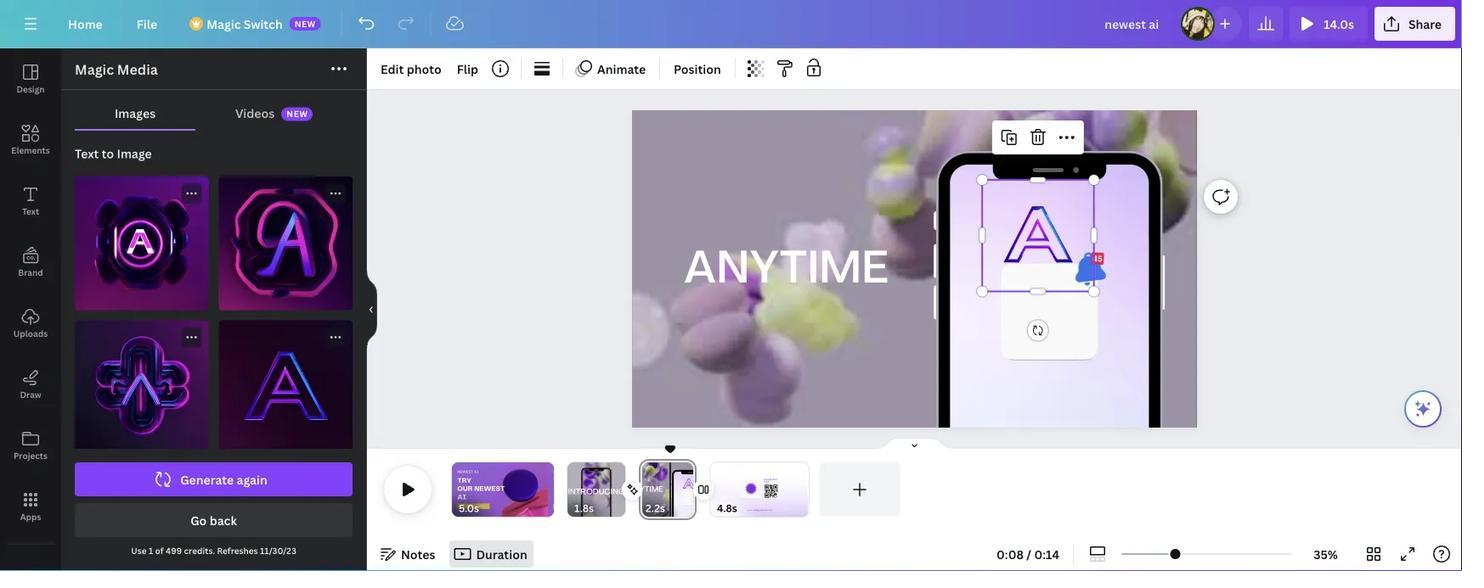 Task type: locate. For each thing, give the bounding box(es) containing it.
Design title text field
[[1091, 7, 1174, 41]]

to
[[102, 146, 114, 162]]

5.0s
[[459, 502, 479, 516]]

canva assistant image
[[1413, 399, 1433, 420]]

duration
[[476, 547, 527, 563]]

1 our from the left
[[457, 486, 472, 493]]

newest ai up try our newest ai sign up now!
[[457, 471, 479, 475]]

0 horizontal spatial text
[[22, 206, 39, 217]]

flip
[[457, 61, 478, 77]]

ai up sign
[[457, 495, 466, 501]]

text
[[75, 146, 99, 162], [22, 206, 39, 217]]

elements
[[11, 144, 50, 156]]

5.0s button
[[459, 500, 479, 517]]

magic left switch
[[207, 16, 241, 32]]

images button
[[75, 97, 195, 129]]

newest up now!
[[474, 486, 505, 493]]

text for text to image
[[75, 146, 99, 162]]

3 trimming, end edge slider from the left
[[681, 463, 697, 517]]

trimming, start edge slider for 4.8s
[[710, 463, 722, 517]]

new
[[295, 18, 316, 29], [287, 109, 308, 120]]

4 trimming, end edge slider from the left
[[797, 463, 809, 517]]

ai
[[474, 471, 479, 475], [570, 471, 575, 475], [457, 495, 466, 501], [553, 495, 562, 501]]

try inside the try our newest ai
[[553, 478, 568, 485]]

trimming, end edge slider left 1.8s
[[542, 463, 554, 517]]

2 trimming, start edge slider from the left
[[568, 463, 579, 517]]

videos
[[235, 105, 275, 121]]

download now
[[764, 480, 777, 484]]

text left to
[[75, 146, 99, 162]]

try our newest ai
[[553, 478, 601, 501]]

uploads button
[[0, 293, 61, 354]]

0 horizontal spatial our
[[457, 486, 472, 493]]

try our newest ai sign up now!
[[457, 478, 505, 508]]

2 trimming, end edge slider from the left
[[613, 463, 625, 517]]

2 try from the left
[[553, 478, 568, 485]]

draw
[[20, 389, 41, 401]]

main menu bar
[[0, 0, 1462, 48]]

1 try from the left
[[457, 478, 471, 485]]

new inside main menu bar
[[295, 18, 316, 29]]

new right videos
[[287, 109, 308, 120]]

now
[[764, 482, 770, 484]]

1 horizontal spatial newest ai
[[553, 471, 575, 475]]

try
[[457, 478, 471, 485], [553, 478, 568, 485]]

magic inside main menu bar
[[207, 16, 241, 32]]

2 newest ai from the left
[[553, 471, 575, 475]]

www.reallygreatsite.com
[[747, 510, 772, 512]]

0 vertical spatial new
[[295, 18, 316, 29]]

499
[[166, 545, 182, 557]]

text for text
[[22, 206, 39, 217]]

newest up try our newest ai sign up now!
[[457, 471, 473, 475]]

apps button
[[0, 477, 61, 538]]

use 1 of 499 credits. refreshes 11/30/23
[[131, 545, 296, 557]]

2 our from the left
[[553, 486, 569, 493]]

ai inside try our newest ai sign up now!
[[457, 495, 466, 501]]

ai left 1.8s button
[[553, 495, 562, 501]]

hide image
[[366, 269, 377, 351]]

our inside the try our newest ai
[[553, 486, 569, 493]]

magic media
[[75, 60, 158, 79]]

newest ai up the try our newest ai at bottom left
[[553, 471, 575, 475]]

introducing button
[[548, 463, 645, 531]]

magic for magic media
[[75, 60, 114, 79]]

magic left media
[[75, 60, 114, 79]]

14.0s
[[1324, 16, 1354, 32]]

1 vertical spatial magic
[[75, 60, 114, 79]]

trimming, start edge slider inside introducing button
[[568, 463, 579, 517]]

newest up the try our newest ai at bottom left
[[553, 471, 569, 475]]

animate button
[[570, 55, 653, 82]]

try inside try our newest ai sign up now!
[[457, 478, 471, 485]]

trimming, end edge slider right 1.8s
[[613, 463, 625, 517]]

4 trimming, start edge slider from the left
[[710, 463, 722, 517]]

share button
[[1375, 7, 1455, 41]]

trimming, end edge slider inside introducing button
[[613, 463, 625, 517]]

our
[[457, 486, 472, 493], [553, 486, 569, 493]]

1 trimming, start edge slider from the left
[[452, 463, 464, 517]]

35% button
[[1298, 541, 1353, 568]]

1.8s button
[[574, 500, 594, 517]]

projects button
[[0, 415, 61, 477]]

1 horizontal spatial try
[[553, 478, 568, 485]]

4.8s button
[[717, 500, 737, 517]]

back
[[210, 513, 237, 529]]

animated fb facebook notification bell button 2 image
[[1072, 251, 1108, 288]]

text inside button
[[22, 206, 39, 217]]

animate
[[597, 61, 646, 77]]

elements button
[[0, 110, 61, 171]]

0 vertical spatial magic
[[207, 16, 241, 32]]

1 vertical spatial text
[[22, 206, 39, 217]]

1 trimming, end edge slider from the left
[[542, 463, 554, 517]]

position
[[674, 61, 721, 77]]

generate again
[[180, 472, 267, 488]]

magic
[[207, 16, 241, 32], [75, 60, 114, 79]]

trimming, end edge slider right page title text box on the bottom of the page
[[681, 463, 697, 517]]

1 horizontal spatial magic
[[207, 16, 241, 32]]

1 horizontal spatial our
[[553, 486, 569, 493]]

brand button
[[0, 232, 61, 293]]

0 horizontal spatial try
[[457, 478, 471, 485]]

14.0s button
[[1290, 7, 1368, 41]]

0 vertical spatial text
[[75, 146, 99, 162]]

trimming, end edge slider right download now
[[797, 463, 809, 517]]

trimming, end edge slider
[[542, 463, 554, 517], [613, 463, 625, 517], [681, 463, 697, 517], [797, 463, 809, 517]]

newest up 1.8s
[[570, 486, 601, 493]]

hide pages image
[[874, 438, 955, 451]]

trimming, start edge slider
[[452, 463, 464, 517], [568, 463, 579, 517], [639, 463, 654, 517], [710, 463, 722, 517]]

0 horizontal spatial newest ai
[[457, 471, 479, 475]]

up
[[472, 506, 475, 508]]

0 horizontal spatial magic
[[75, 60, 114, 79]]

media
[[117, 60, 158, 79]]

our inside try our newest ai sign up now!
[[457, 486, 472, 493]]

new right switch
[[295, 18, 316, 29]]

text up the brand button
[[22, 206, 39, 217]]

design button
[[0, 48, 61, 110]]

notes button
[[374, 541, 442, 568]]

11/30/23
[[260, 545, 296, 557]]

newest ai
[[457, 471, 479, 475], [553, 471, 575, 475]]

go back
[[190, 513, 237, 529]]

share
[[1409, 16, 1442, 32]]

3 trimming, start edge slider from the left
[[639, 463, 654, 517]]

edit
[[381, 61, 404, 77]]

new ai logo with a cool design image
[[75, 177, 209, 311], [219, 177, 353, 311], [75, 321, 209, 455], [219, 321, 353, 455]]

generate again button
[[75, 463, 353, 497]]

newest
[[457, 471, 473, 475], [553, 471, 569, 475], [474, 486, 505, 493], [570, 486, 601, 493]]

draw button
[[0, 354, 61, 415]]

0:08
[[997, 547, 1024, 563]]

1 horizontal spatial text
[[75, 146, 99, 162]]

credits.
[[184, 545, 215, 557]]

trimming, end edge slider for 4.8s
[[797, 463, 809, 517]]

1.8s
[[574, 502, 594, 516]]



Task type: describe. For each thing, give the bounding box(es) containing it.
our for try our newest ai
[[553, 486, 569, 493]]

switch
[[244, 16, 283, 32]]

trimming, end edge slider for 5.0s
[[542, 463, 554, 517]]

projects
[[14, 450, 48, 462]]

audio image
[[0, 551, 61, 572]]

ai inside the try our newest ai
[[553, 495, 562, 501]]

sign
[[463, 506, 471, 508]]

newest inside try our newest ai sign up now!
[[474, 486, 505, 493]]

1 vertical spatial new
[[287, 109, 308, 120]]

refreshes
[[217, 545, 258, 557]]

side panel tab list
[[0, 48, 61, 572]]

home
[[68, 16, 103, 32]]

go
[[190, 513, 207, 529]]

brand
[[18, 267, 43, 278]]

2.2s
[[646, 502, 665, 516]]

design
[[17, 83, 45, 95]]

duration button
[[449, 541, 534, 568]]

introducing
[[568, 489, 625, 497]]

now!
[[476, 506, 484, 508]]

newest inside the try our newest ai
[[570, 486, 601, 493]]

file
[[137, 16, 157, 32]]

uploads
[[13, 328, 48, 339]]

edit photo
[[381, 61, 442, 77]]

edit photo button
[[374, 55, 448, 82]]

text button
[[0, 171, 61, 232]]

position button
[[667, 55, 728, 82]]

/
[[1027, 547, 1032, 563]]

use
[[131, 545, 147, 557]]

anytime
[[684, 249, 889, 294]]

trimming, start edge slider for 5.0s
[[452, 463, 464, 517]]

4.8s
[[717, 502, 737, 516]]

generate
[[180, 472, 234, 488]]

Page title text field
[[672, 500, 679, 517]]

magic for magic switch
[[207, 16, 241, 32]]

try for try our newest ai sign up now!
[[457, 478, 471, 485]]

trimming, end edge slider for 1.8s
[[613, 463, 625, 517]]

1 newest ai from the left
[[457, 471, 479, 475]]

text to image
[[75, 146, 152, 162]]

apps
[[20, 511, 41, 523]]

magic switch
[[207, 16, 283, 32]]

of
[[155, 545, 164, 557]]

photo
[[407, 61, 442, 77]]

download
[[764, 480, 777, 482]]

try for try our newest ai
[[553, 478, 568, 485]]

our for try our newest ai sign up now!
[[457, 486, 472, 493]]

0:14
[[1034, 547, 1060, 563]]

35%
[[1314, 547, 1338, 563]]

images
[[115, 105, 156, 121]]

home link
[[54, 7, 116, 41]]

notes
[[401, 547, 435, 563]]

trimming, start edge slider for 1.8s
[[568, 463, 579, 517]]

go back button
[[75, 504, 353, 538]]

ai up try our newest ai sign up now!
[[474, 471, 479, 475]]

ai up the try our newest ai at bottom left
[[570, 471, 575, 475]]

image
[[117, 146, 152, 162]]

again
[[237, 472, 267, 488]]

1
[[149, 545, 153, 557]]

flip button
[[450, 55, 485, 82]]

file button
[[123, 7, 171, 41]]

2.2s button
[[646, 500, 665, 517]]

0:08 / 0:14
[[997, 547, 1060, 563]]



Task type: vqa. For each thing, say whether or not it's contained in the screenshot.
Download
yes



